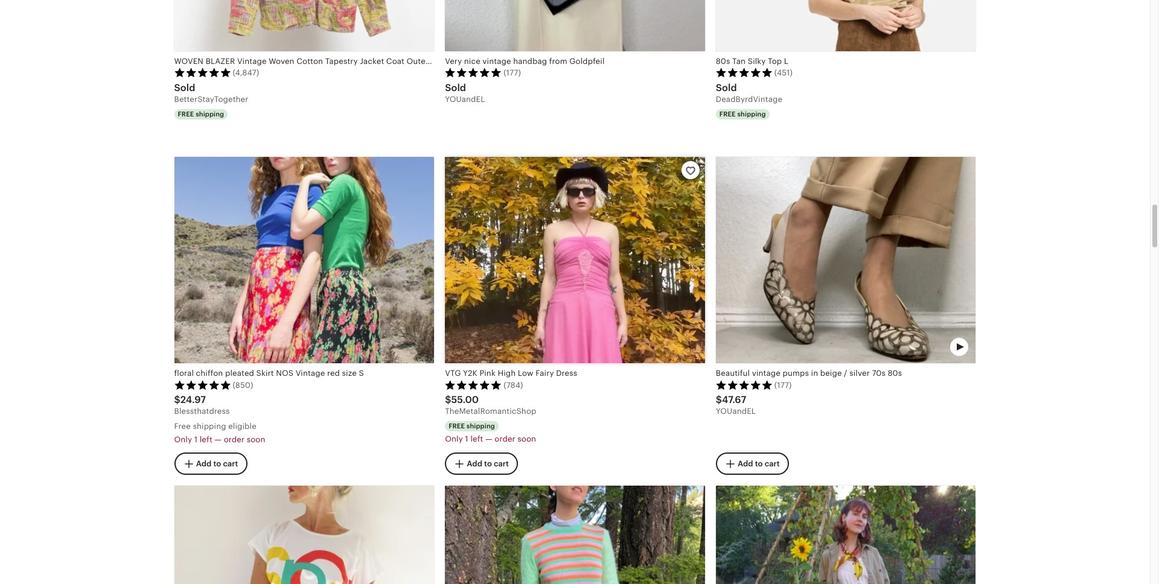 Task type: describe. For each thing, give the bounding box(es) containing it.
3 add to cart from the left
[[738, 459, 780, 468]]

add to cart button for 55.00
[[445, 453, 518, 475]]

free for sold deadbyrdvintage
[[720, 110, 736, 118]]

free shipping for sold deadbyrdvintage
[[720, 110, 766, 118]]

80s tan silky top l
[[716, 57, 789, 66]]

sold for sold betterstaytogether
[[174, 82, 195, 93]]

floral chiffon pleated skirt nos vintage red size s image
[[174, 157, 434, 364]]

tapestry
[[325, 57, 358, 66]]

add to cart for 24.97
[[196, 459, 238, 468]]

shipping inside the free shipping eligible only 1 left — order soon
[[193, 422, 226, 431]]

vintage white sport cotton t-shirt | white boat neckline sleeveless tee | cotton graphic tee shirt dead stock image
[[174, 486, 434, 585]]

free shipping eligible only 1 left — order soon
[[174, 422, 265, 445]]

70s
[[872, 369, 886, 378]]

1 inside free shipping only 1 left — order soon
[[465, 435, 469, 444]]

woven blazer vintage woven cotton tapestry jacket coat outerwear 90's oversize / medium
[[174, 57, 540, 66]]

chiffon
[[196, 369, 223, 378]]

silky
[[748, 57, 766, 66]]

order inside the free shipping eligible only 1 left — order soon
[[224, 435, 245, 445]]

very
[[445, 57, 462, 66]]

beautiful
[[716, 369, 750, 378]]

sold betterstaytogether
[[174, 82, 248, 104]]

free shipping for sold betterstaytogether
[[178, 110, 224, 118]]

left inside free shipping only 1 left — order soon
[[471, 435, 483, 444]]

order inside free shipping only 1 left — order soon
[[495, 435, 516, 444]]

70s striped sweater, pastel knit vintage wool mint green pullover image
[[445, 486, 705, 585]]

cart for 24.97
[[223, 459, 238, 468]]

$ 55.00 themetalromanticshop
[[445, 395, 537, 416]]

l
[[784, 57, 789, 66]]

0 horizontal spatial youandel
[[445, 95, 485, 104]]

cart for 55.00
[[494, 459, 509, 468]]

(4,847)
[[233, 68, 259, 77]]

floral
[[174, 369, 194, 378]]

sold for sold deadbyrdvintage
[[716, 82, 737, 93]]

free inside free shipping only 1 left — order soon
[[449, 423, 465, 430]]

vtg y2k pink high low fairy dress
[[445, 369, 577, 378]]

$ for 55.00
[[445, 395, 451, 406]]

0 horizontal spatial vintage
[[483, 57, 511, 66]]

beige dress / jacket, calvin klein long vintage khaki workwear duster image
[[716, 486, 976, 585]]

vtg y2k pink high low fairy dress image
[[445, 157, 705, 364]]

red
[[327, 369, 340, 378]]

free for sold betterstaytogether
[[178, 110, 194, 118]]

low
[[518, 369, 534, 378]]

tan
[[733, 57, 746, 66]]

shipping down betterstaytogether
[[196, 110, 224, 118]]

add for 24.97
[[196, 459, 212, 468]]

goldpfeil
[[570, 57, 605, 66]]

$ for 24.97
[[174, 395, 180, 406]]

woven
[[269, 57, 295, 66]]

pink
[[480, 369, 496, 378]]

5 out of 5 stars image for tan
[[716, 68, 773, 77]]

— inside the free shipping eligible only 1 left — order soon
[[215, 435, 222, 445]]

add for 55.00
[[467, 459, 482, 468]]

5 out of 5 stars image for blazer
[[174, 68, 231, 77]]

cotton
[[297, 57, 323, 66]]

coat
[[386, 57, 405, 66]]

vtg
[[445, 369, 461, 378]]

in
[[811, 369, 818, 378]]

90's
[[450, 57, 466, 66]]

0 vertical spatial vintage
[[237, 57, 267, 66]]

to for 55.00
[[484, 459, 492, 468]]

top
[[768, 57, 782, 66]]

1 vertical spatial vintage
[[296, 369, 325, 378]]

fairy
[[536, 369, 554, 378]]

shipping inside free shipping only 1 left — order soon
[[467, 423, 495, 430]]

$ inside $ 47.67 youandel
[[716, 395, 722, 406]]

outerwear
[[407, 57, 447, 66]]

betterstaytogether
[[174, 95, 248, 104]]

medium
[[509, 57, 540, 66]]

nice
[[464, 57, 481, 66]]

pleated
[[225, 369, 254, 378]]

(850)
[[233, 381, 253, 390]]

5 out of 5 stars image for chiffon
[[174, 380, 231, 390]]

3 add to cart button from the left
[[716, 453, 789, 475]]

only inside the free shipping eligible only 1 left — order soon
[[174, 435, 192, 445]]

5 out of 5 stars image for y2k
[[445, 380, 502, 390]]



Task type: vqa. For each thing, say whether or not it's contained in the screenshot.
'80s' to the right
yes



Task type: locate. For each thing, give the bounding box(es) containing it.
1 add to cart button from the left
[[174, 453, 247, 475]]

youandel
[[445, 95, 485, 104], [716, 407, 756, 416]]

2 horizontal spatial add
[[738, 459, 753, 468]]

2 cart from the left
[[494, 459, 509, 468]]

cart
[[223, 459, 238, 468], [494, 459, 509, 468], [765, 459, 780, 468]]

add to cart button
[[174, 453, 247, 475], [445, 453, 518, 475], [716, 453, 789, 475]]

handbag
[[513, 57, 547, 66]]

sold youandel
[[445, 82, 485, 104]]

1 add to cart from the left
[[196, 459, 238, 468]]

1 vertical spatial vintage
[[752, 369, 781, 378]]

1 horizontal spatial left
[[471, 435, 483, 444]]

sold for sold youandel
[[445, 82, 466, 93]]

2 horizontal spatial sold
[[716, 82, 737, 93]]

2 $ from the left
[[445, 395, 451, 406]]

2 add to cart button from the left
[[445, 453, 518, 475]]

1 horizontal spatial /
[[844, 369, 848, 378]]

order
[[495, 435, 516, 444], [224, 435, 245, 445]]

free shipping down deadbyrdvintage
[[720, 110, 766, 118]]

only down free
[[174, 435, 192, 445]]

/ left medium
[[503, 57, 507, 66]]

left inside the free shipping eligible only 1 left — order soon
[[200, 435, 212, 445]]

deadbyrdvintage
[[716, 95, 783, 104]]

0 horizontal spatial —
[[215, 435, 222, 445]]

1 horizontal spatial vintage
[[752, 369, 781, 378]]

1 horizontal spatial soon
[[518, 435, 536, 444]]

—
[[486, 435, 493, 444], [215, 435, 222, 445]]

blessthatdress
[[174, 407, 230, 416]]

1 add from the left
[[196, 459, 212, 468]]

2 horizontal spatial cart
[[765, 459, 780, 468]]

0 horizontal spatial (177)
[[504, 68, 521, 77]]

oversize
[[468, 57, 501, 66]]

vintage right nice
[[483, 57, 511, 66]]

0 horizontal spatial add to cart button
[[174, 453, 247, 475]]

0 horizontal spatial $
[[174, 395, 180, 406]]

1 cart from the left
[[223, 459, 238, 468]]

$ 24.97 blessthatdress
[[174, 395, 230, 416]]

vintage up (4,847)
[[237, 57, 267, 66]]

5 out of 5 stars image down tan
[[716, 68, 773, 77]]

2 add to cart from the left
[[467, 459, 509, 468]]

order down themetalromanticshop
[[495, 435, 516, 444]]

80s right the 70s
[[888, 369, 902, 378]]

/
[[503, 57, 507, 66], [844, 369, 848, 378]]

beautiful vintage pumps in beige / silver 70s 80s image
[[716, 157, 976, 364]]

1 vertical spatial 80s
[[888, 369, 902, 378]]

5 out of 5 stars image down beautiful
[[716, 380, 773, 390]]

shipping down deadbyrdvintage
[[738, 110, 766, 118]]

nos
[[276, 369, 294, 378]]

0 horizontal spatial vintage
[[237, 57, 267, 66]]

1 horizontal spatial 80s
[[888, 369, 902, 378]]

add to cart for 55.00
[[467, 459, 509, 468]]

from
[[549, 57, 568, 66]]

5 out of 5 stars image down woven
[[174, 68, 231, 77]]

80s tan silky top l image
[[716, 0, 976, 51]]

add down the free shipping eligible only 1 left — order soon
[[196, 459, 212, 468]]

80s
[[716, 57, 730, 66], [888, 369, 902, 378]]

1 horizontal spatial cart
[[494, 459, 509, 468]]

vintage left the red
[[296, 369, 325, 378]]

5 out of 5 stars image down y2k
[[445, 380, 502, 390]]

(177) down medium
[[504, 68, 521, 77]]

$ up free
[[174, 395, 180, 406]]

5 out of 5 stars image down 'chiffon' at the left of the page
[[174, 380, 231, 390]]

sold down 90's
[[445, 82, 466, 93]]

1 down the blessthatdress
[[194, 435, 198, 445]]

vintage
[[483, 57, 511, 66], [752, 369, 781, 378]]

1 horizontal spatial add to cart
[[467, 459, 509, 468]]

(177) for 47.67
[[775, 381, 792, 390]]

youandel down nice
[[445, 95, 485, 104]]

free down deadbyrdvintage
[[720, 110, 736, 118]]

— inside free shipping only 1 left — order soon
[[486, 435, 493, 444]]

0 horizontal spatial /
[[503, 57, 507, 66]]

2 horizontal spatial add to cart button
[[716, 453, 789, 475]]

1 vertical spatial (177)
[[775, 381, 792, 390]]

55.00
[[451, 395, 479, 406]]

1 to from the left
[[213, 459, 221, 468]]

$ down vtg
[[445, 395, 451, 406]]

0 horizontal spatial to
[[213, 459, 221, 468]]

(177) for youandel
[[504, 68, 521, 77]]

left down the blessthatdress
[[200, 435, 212, 445]]

very nice vintage handbag from goldpfeil image
[[445, 0, 705, 51]]

0 horizontal spatial only
[[174, 435, 192, 445]]

soon inside the free shipping eligible only 1 left — order soon
[[247, 435, 265, 445]]

2 horizontal spatial $
[[716, 395, 722, 406]]

to
[[213, 459, 221, 468], [484, 459, 492, 468], [755, 459, 763, 468]]

very nice vintage handbag from goldpfeil
[[445, 57, 605, 66]]

floral chiffon pleated skirt nos vintage red size s
[[174, 369, 364, 378]]

add down free shipping only 1 left — order soon
[[467, 459, 482, 468]]

2 horizontal spatial to
[[755, 459, 763, 468]]

/ left silver
[[844, 369, 848, 378]]

5 out of 5 stars image for vintage
[[716, 380, 773, 390]]

1 horizontal spatial free shipping
[[720, 110, 766, 118]]

free shipping only 1 left — order soon
[[445, 423, 536, 444]]

24.97
[[180, 395, 206, 406]]

0 horizontal spatial 1
[[194, 435, 198, 445]]

1 horizontal spatial youandel
[[716, 407, 756, 416]]

add to cart button for 24.97
[[174, 453, 247, 475]]

soon
[[518, 435, 536, 444], [247, 435, 265, 445]]

2 horizontal spatial free
[[720, 110, 736, 118]]

1 horizontal spatial order
[[495, 435, 516, 444]]

sold
[[174, 82, 195, 93], [445, 82, 466, 93], [716, 82, 737, 93]]

sold inside sold betterstaytogether
[[174, 82, 195, 93]]

1 inside the free shipping eligible only 1 left — order soon
[[194, 435, 198, 445]]

2 free shipping from the left
[[720, 110, 766, 118]]

1 horizontal spatial sold
[[445, 82, 466, 93]]

free
[[174, 422, 191, 431]]

product video element
[[445, 157, 705, 364]]

(177) down pumps
[[775, 381, 792, 390]]

$ 47.67 youandel
[[716, 395, 756, 416]]

dress
[[556, 369, 577, 378]]

3 cart from the left
[[765, 459, 780, 468]]

1 horizontal spatial add
[[467, 459, 482, 468]]

youandel down 47.67 in the right of the page
[[716, 407, 756, 416]]

0 vertical spatial /
[[503, 57, 507, 66]]

2 horizontal spatial add to cart
[[738, 459, 780, 468]]

vintage left pumps
[[752, 369, 781, 378]]

add to cart
[[196, 459, 238, 468], [467, 459, 509, 468], [738, 459, 780, 468]]

only inside free shipping only 1 left — order soon
[[445, 435, 463, 444]]

0 horizontal spatial add
[[196, 459, 212, 468]]

2 add from the left
[[467, 459, 482, 468]]

soon down eligible
[[247, 435, 265, 445]]

3 add from the left
[[738, 459, 753, 468]]

0 horizontal spatial soon
[[247, 435, 265, 445]]

order down eligible
[[224, 435, 245, 445]]

47.67
[[722, 395, 747, 406]]

1 horizontal spatial vintage
[[296, 369, 325, 378]]

1 sold from the left
[[174, 82, 195, 93]]

0 horizontal spatial add to cart
[[196, 459, 238, 468]]

$
[[174, 395, 180, 406], [445, 395, 451, 406], [716, 395, 722, 406]]

free
[[178, 110, 194, 118], [720, 110, 736, 118], [449, 423, 465, 430]]

0 horizontal spatial free
[[178, 110, 194, 118]]

5 out of 5 stars image
[[174, 68, 231, 77], [445, 68, 502, 77], [716, 68, 773, 77], [174, 380, 231, 390], [445, 380, 502, 390], [716, 380, 773, 390]]

free shipping
[[178, 110, 224, 118], [720, 110, 766, 118]]

1 horizontal spatial (177)
[[775, 381, 792, 390]]

1 horizontal spatial $
[[445, 395, 451, 406]]

$ inside $ 24.97 blessthatdress
[[174, 395, 180, 406]]

sold up deadbyrdvintage
[[716, 82, 737, 93]]

0 horizontal spatial 80s
[[716, 57, 730, 66]]

y2k
[[463, 369, 478, 378]]

shipping down themetalromanticshop
[[467, 423, 495, 430]]

free shipping down betterstaytogether
[[178, 110, 224, 118]]

1 down themetalromanticshop
[[465, 435, 469, 444]]

add
[[196, 459, 212, 468], [467, 459, 482, 468], [738, 459, 753, 468]]

beautiful vintage pumps in beige / silver 70s 80s
[[716, 369, 902, 378]]

jacket
[[360, 57, 384, 66]]

— down themetalromanticshop
[[486, 435, 493, 444]]

1 free shipping from the left
[[178, 110, 224, 118]]

silver
[[850, 369, 870, 378]]

sold deadbyrdvintage
[[716, 82, 783, 104]]

woven
[[174, 57, 204, 66]]

sold inside sold deadbyrdvintage
[[716, 82, 737, 93]]

1 horizontal spatial 1
[[465, 435, 469, 444]]

eligible
[[228, 422, 257, 431]]

1 vertical spatial /
[[844, 369, 848, 378]]

to for 24.97
[[213, 459, 221, 468]]

2 sold from the left
[[445, 82, 466, 93]]

0 horizontal spatial cart
[[223, 459, 238, 468]]

soon down themetalromanticshop
[[518, 435, 536, 444]]

0 horizontal spatial order
[[224, 435, 245, 445]]

sold inside the sold youandel
[[445, 82, 466, 93]]

0 vertical spatial youandel
[[445, 95, 485, 104]]

woven blazer vintage woven cotton tapestry jacket coat outerwear 90's oversize / medium image
[[174, 0, 434, 51]]

0 horizontal spatial free shipping
[[178, 110, 224, 118]]

skirt
[[256, 369, 274, 378]]

3 sold from the left
[[716, 82, 737, 93]]

0 horizontal spatial sold
[[174, 82, 195, 93]]

— down the blessthatdress
[[215, 435, 222, 445]]

1 vertical spatial youandel
[[716, 407, 756, 416]]

(784)
[[504, 381, 523, 390]]

only down the 55.00
[[445, 435, 463, 444]]

0 horizontal spatial left
[[200, 435, 212, 445]]

themetalromanticshop
[[445, 407, 537, 416]]

(177)
[[504, 68, 521, 77], [775, 381, 792, 390]]

5 out of 5 stars image down nice
[[445, 68, 502, 77]]

free down betterstaytogether
[[178, 110, 194, 118]]

shipping down the blessthatdress
[[193, 422, 226, 431]]

free down the 55.00
[[449, 423, 465, 430]]

5 out of 5 stars image for nice
[[445, 68, 502, 77]]

1 horizontal spatial free
[[449, 423, 465, 430]]

add down $ 47.67 youandel
[[738, 459, 753, 468]]

3 $ from the left
[[716, 395, 722, 406]]

$ inside $ 55.00 themetalromanticshop
[[445, 395, 451, 406]]

left down themetalromanticshop
[[471, 435, 483, 444]]

beige
[[821, 369, 842, 378]]

shipping
[[196, 110, 224, 118], [738, 110, 766, 118], [193, 422, 226, 431], [467, 423, 495, 430]]

soon inside free shipping only 1 left — order soon
[[518, 435, 536, 444]]

high
[[498, 369, 516, 378]]

left
[[471, 435, 483, 444], [200, 435, 212, 445]]

0 vertical spatial vintage
[[483, 57, 511, 66]]

2 to from the left
[[484, 459, 492, 468]]

(451)
[[775, 68, 793, 77]]

only
[[445, 435, 463, 444], [174, 435, 192, 445]]

0 vertical spatial 80s
[[716, 57, 730, 66]]

vintage
[[237, 57, 267, 66], [296, 369, 325, 378]]

pumps
[[783, 369, 809, 378]]

1 horizontal spatial to
[[484, 459, 492, 468]]

1 horizontal spatial only
[[445, 435, 463, 444]]

size
[[342, 369, 357, 378]]

1
[[465, 435, 469, 444], [194, 435, 198, 445]]

1 horizontal spatial —
[[486, 435, 493, 444]]

1 horizontal spatial add to cart button
[[445, 453, 518, 475]]

s
[[359, 369, 364, 378]]

3 to from the left
[[755, 459, 763, 468]]

1 $ from the left
[[174, 395, 180, 406]]

blazer
[[206, 57, 235, 66]]

80s left tan
[[716, 57, 730, 66]]

0 vertical spatial (177)
[[504, 68, 521, 77]]

sold down woven
[[174, 82, 195, 93]]

$ down beautiful
[[716, 395, 722, 406]]



